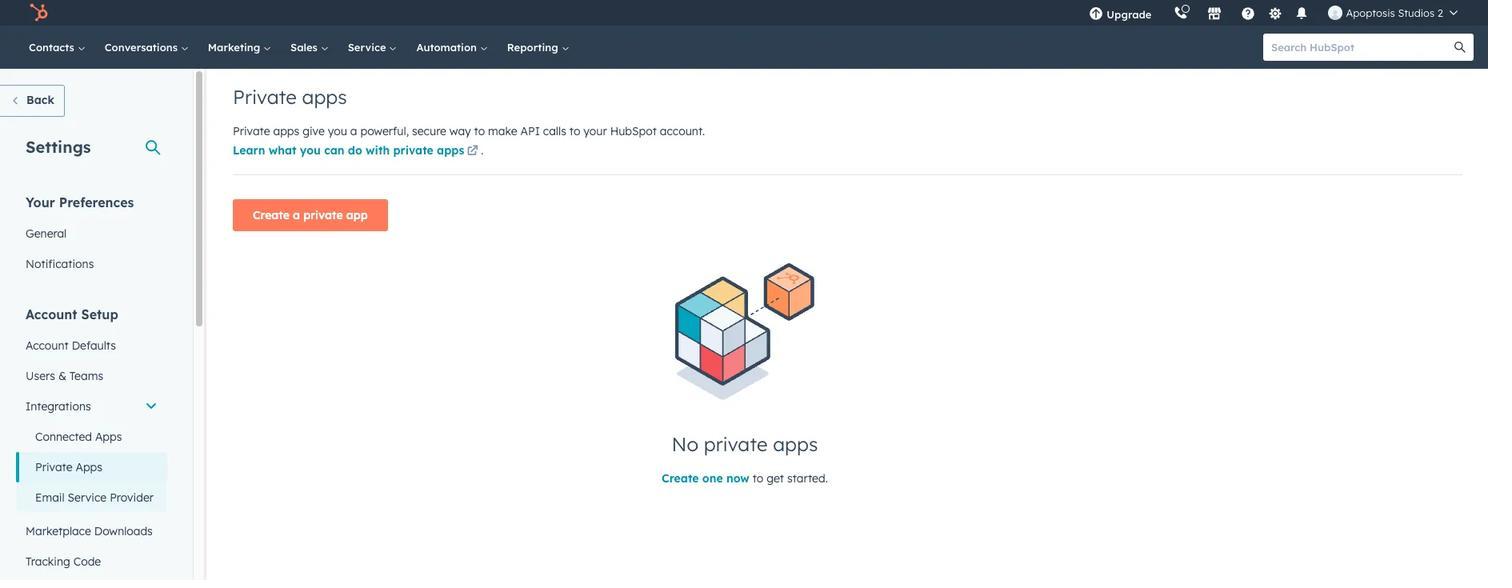 Task type: vqa. For each thing, say whether or not it's contained in the screenshot.
leftmost Inbox
no



Task type: describe. For each thing, give the bounding box(es) containing it.
you inside 'link'
[[300, 143, 321, 158]]

link opens in a new window image
[[467, 142, 478, 162]]

settings image
[[1268, 7, 1282, 21]]

preferences
[[59, 194, 134, 210]]

your preferences
[[26, 194, 134, 210]]

create one now to get started.
[[662, 471, 828, 485]]

conversations link
[[95, 26, 198, 69]]

hubspot link
[[19, 3, 60, 22]]

contacts
[[29, 41, 77, 54]]

private for private apps
[[35, 460, 72, 474]]

search image
[[1454, 42, 1466, 53]]

settings link
[[1265, 4, 1285, 21]]

automation
[[416, 41, 480, 54]]

email
[[35, 490, 64, 505]]

make
[[488, 124, 517, 138]]

account defaults link
[[16, 330, 167, 361]]

calling icon button
[[1168, 2, 1195, 23]]

conversations
[[105, 41, 181, 54]]

hubspot image
[[29, 3, 48, 22]]

create a private app button
[[233, 199, 388, 231]]

link opens in a new window image
[[467, 146, 478, 158]]

account setup element
[[16, 306, 167, 580]]

general
[[26, 226, 67, 241]]

defaults
[[72, 338, 116, 353]]

account setup
[[26, 306, 118, 322]]

apoptosis studios 2
[[1346, 6, 1443, 19]]

apps inside 'link'
[[437, 143, 464, 158]]

create for create one now to get started.
[[662, 471, 699, 485]]

integrations button
[[16, 391, 167, 422]]

no
[[672, 432, 698, 456]]

marketplace downloads
[[26, 524, 153, 538]]

no private apps
[[672, 432, 818, 456]]

marketing link
[[198, 26, 281, 69]]

learn what you can do with private apps
[[233, 143, 464, 158]]

create one now button
[[662, 469, 749, 488]]

private apps link
[[16, 452, 167, 482]]

private inside 'link'
[[393, 143, 433, 158]]

users & teams
[[26, 369, 103, 383]]

tracking
[[26, 554, 70, 569]]

connected
[[35, 430, 92, 444]]

tracking code link
[[16, 546, 167, 577]]

your preferences element
[[16, 194, 167, 279]]

marketing
[[208, 41, 263, 54]]

upgrade
[[1107, 8, 1152, 21]]

notifications image
[[1295, 7, 1309, 22]]

reporting link
[[497, 26, 579, 69]]

with
[[366, 143, 390, 158]]

service inside account setup element
[[68, 490, 107, 505]]

powerful,
[[360, 124, 409, 138]]

marketplaces image
[[1208, 7, 1222, 22]]

app
[[346, 208, 368, 222]]

connected apps
[[35, 430, 122, 444]]

apoptosis
[[1346, 6, 1395, 19]]

no private apps alert
[[233, 263, 1257, 488]]

integrations
[[26, 399, 91, 414]]

sales link
[[281, 26, 338, 69]]

Search HubSpot search field
[[1263, 34, 1459, 61]]

do
[[348, 143, 362, 158]]

what
[[269, 143, 296, 158]]

upgrade image
[[1089, 7, 1104, 22]]

connected apps link
[[16, 422, 167, 452]]

hubspot
[[610, 124, 657, 138]]

email service provider link
[[16, 482, 167, 513]]

setup
[[81, 306, 118, 322]]

your
[[583, 124, 607, 138]]

help image
[[1241, 7, 1256, 22]]

automation link
[[407, 26, 497, 69]]



Task type: locate. For each thing, give the bounding box(es) containing it.
0 vertical spatial you
[[328, 124, 347, 138]]

get
[[767, 471, 784, 485]]

private apps
[[35, 460, 102, 474]]

you down 'give'
[[300, 143, 321, 158]]

api
[[520, 124, 540, 138]]

private down marketing link in the left top of the page
[[233, 85, 297, 109]]

apps down integrations button
[[95, 430, 122, 444]]

studios
[[1398, 6, 1435, 19]]

1 vertical spatial private
[[233, 124, 270, 138]]

marketplaces button
[[1198, 0, 1232, 26]]

code
[[73, 554, 101, 569]]

0 vertical spatial private
[[393, 143, 433, 158]]

contacts link
[[19, 26, 95, 69]]

1 horizontal spatial to
[[569, 124, 580, 138]]

apoptosis studios 2 button
[[1319, 0, 1467, 26]]

service link
[[338, 26, 407, 69]]

private for private apps
[[233, 85, 297, 109]]

users
[[26, 369, 55, 383]]

private inside private apps 'link'
[[35, 460, 72, 474]]

menu item
[[1163, 0, 1166, 26]]

create a private app
[[253, 208, 368, 222]]

0 horizontal spatial create
[[253, 208, 290, 222]]

service down private apps 'link'
[[68, 490, 107, 505]]

a inside button
[[293, 208, 300, 222]]

1 horizontal spatial service
[[348, 41, 389, 54]]

account up account defaults
[[26, 306, 77, 322]]

account
[[26, 306, 77, 322], [26, 338, 69, 353]]

private apps give you a powerful, secure way to make api calls to your hubspot account.
[[233, 124, 705, 138]]

now
[[726, 471, 749, 485]]

1 vertical spatial you
[[300, 143, 321, 158]]

private
[[233, 85, 297, 109], [233, 124, 270, 138], [35, 460, 72, 474]]

calls
[[543, 124, 566, 138]]

back
[[26, 93, 54, 107]]

private up now on the bottom of the page
[[704, 432, 768, 456]]

notifications button
[[1288, 0, 1316, 26]]

0 vertical spatial account
[[26, 306, 77, 322]]

one
[[702, 471, 723, 485]]

0 horizontal spatial private
[[303, 208, 343, 222]]

service
[[348, 41, 389, 54], [68, 490, 107, 505]]

secure
[[412, 124, 446, 138]]

0 horizontal spatial a
[[293, 208, 300, 222]]

0 horizontal spatial service
[[68, 490, 107, 505]]

1 vertical spatial a
[[293, 208, 300, 222]]

1 vertical spatial service
[[68, 490, 107, 505]]

private for private apps give you a powerful, secure way to make api calls to your hubspot account.
[[233, 124, 270, 138]]

private inside alert
[[704, 432, 768, 456]]

account up users
[[26, 338, 69, 353]]

private inside button
[[303, 208, 343, 222]]

create left one on the bottom of the page
[[662, 471, 699, 485]]

apps inside alert
[[773, 432, 818, 456]]

private
[[393, 143, 433, 158], [303, 208, 343, 222], [704, 432, 768, 456]]

apps up what
[[273, 124, 299, 138]]

tara schultz image
[[1328, 6, 1343, 20]]

1 horizontal spatial a
[[350, 124, 357, 138]]

to right 'way'
[[474, 124, 485, 138]]

create inside no private apps alert
[[662, 471, 699, 485]]

a left app
[[293, 208, 300, 222]]

a up do
[[350, 124, 357, 138]]

private down secure
[[393, 143, 433, 158]]

your
[[26, 194, 55, 210]]

teams
[[69, 369, 103, 383]]

marketplace
[[26, 524, 91, 538]]

to inside no private apps alert
[[753, 471, 763, 485]]

general link
[[16, 218, 167, 249]]

0 vertical spatial service
[[348, 41, 389, 54]]

apps inside connected apps link
[[95, 430, 122, 444]]

1 horizontal spatial create
[[662, 471, 699, 485]]

email service provider
[[35, 490, 154, 505]]

learn
[[233, 143, 265, 158]]

give
[[303, 124, 325, 138]]

learn what you can do with private apps link
[[233, 142, 481, 162]]

private apps
[[233, 85, 347, 109]]

apps
[[95, 430, 122, 444], [76, 460, 102, 474]]

0 vertical spatial apps
[[95, 430, 122, 444]]

create for create a private app
[[253, 208, 290, 222]]

2 vertical spatial private
[[704, 432, 768, 456]]

0 vertical spatial private
[[233, 85, 297, 109]]

1 horizontal spatial private
[[393, 143, 433, 158]]

you up can
[[328, 124, 347, 138]]

tracking code
[[26, 554, 101, 569]]

create
[[253, 208, 290, 222], [662, 471, 699, 485]]

calling icon image
[[1174, 6, 1188, 21]]

private left app
[[303, 208, 343, 222]]

1 vertical spatial private
[[303, 208, 343, 222]]

account for account defaults
[[26, 338, 69, 353]]

settings
[[26, 137, 91, 157]]

&
[[58, 369, 66, 383]]

2 vertical spatial private
[[35, 460, 72, 474]]

1 vertical spatial create
[[662, 471, 699, 485]]

to
[[474, 124, 485, 138], [569, 124, 580, 138], [753, 471, 763, 485]]

started.
[[787, 471, 828, 485]]

2 horizontal spatial private
[[704, 432, 768, 456]]

private up learn on the top left
[[233, 124, 270, 138]]

0 horizontal spatial to
[[474, 124, 485, 138]]

reporting
[[507, 41, 561, 54]]

to left get
[[753, 471, 763, 485]]

create inside button
[[253, 208, 290, 222]]

account defaults
[[26, 338, 116, 353]]

provider
[[110, 490, 154, 505]]

private up email
[[35, 460, 72, 474]]

0 horizontal spatial you
[[300, 143, 321, 158]]

1 vertical spatial apps
[[76, 460, 102, 474]]

to right the calls
[[569, 124, 580, 138]]

menu
[[1078, 0, 1469, 26]]

downloads
[[94, 524, 153, 538]]

2 horizontal spatial to
[[753, 471, 763, 485]]

marketplace downloads link
[[16, 516, 167, 546]]

sales
[[290, 41, 321, 54]]

back link
[[0, 85, 65, 117]]

create down what
[[253, 208, 290, 222]]

notifications
[[26, 257, 94, 271]]

you
[[328, 124, 347, 138], [300, 143, 321, 158]]

0 vertical spatial a
[[350, 124, 357, 138]]

search button
[[1446, 34, 1474, 61]]

service right sales 'link'
[[348, 41, 389, 54]]

1 horizontal spatial you
[[328, 124, 347, 138]]

1 account from the top
[[26, 306, 77, 322]]

way
[[449, 124, 471, 138]]

account.
[[660, 124, 705, 138]]

apps up 'give'
[[302, 85, 347, 109]]

apps inside private apps 'link'
[[76, 460, 102, 474]]

0 vertical spatial create
[[253, 208, 290, 222]]

apps up email service provider link at the bottom
[[76, 460, 102, 474]]

apps for connected apps
[[95, 430, 122, 444]]

1 vertical spatial account
[[26, 338, 69, 353]]

apps up started.
[[773, 432, 818, 456]]

apps for private apps
[[76, 460, 102, 474]]

2 account from the top
[[26, 338, 69, 353]]

2
[[1438, 6, 1443, 19]]

help button
[[1235, 0, 1262, 26]]

notifications link
[[16, 249, 167, 279]]

apps down 'way'
[[437, 143, 464, 158]]

.
[[481, 143, 484, 158]]

can
[[324, 143, 344, 158]]

users & teams link
[[16, 361, 167, 391]]

a
[[350, 124, 357, 138], [293, 208, 300, 222]]

account for account setup
[[26, 306, 77, 322]]

menu containing apoptosis studios 2
[[1078, 0, 1469, 26]]



